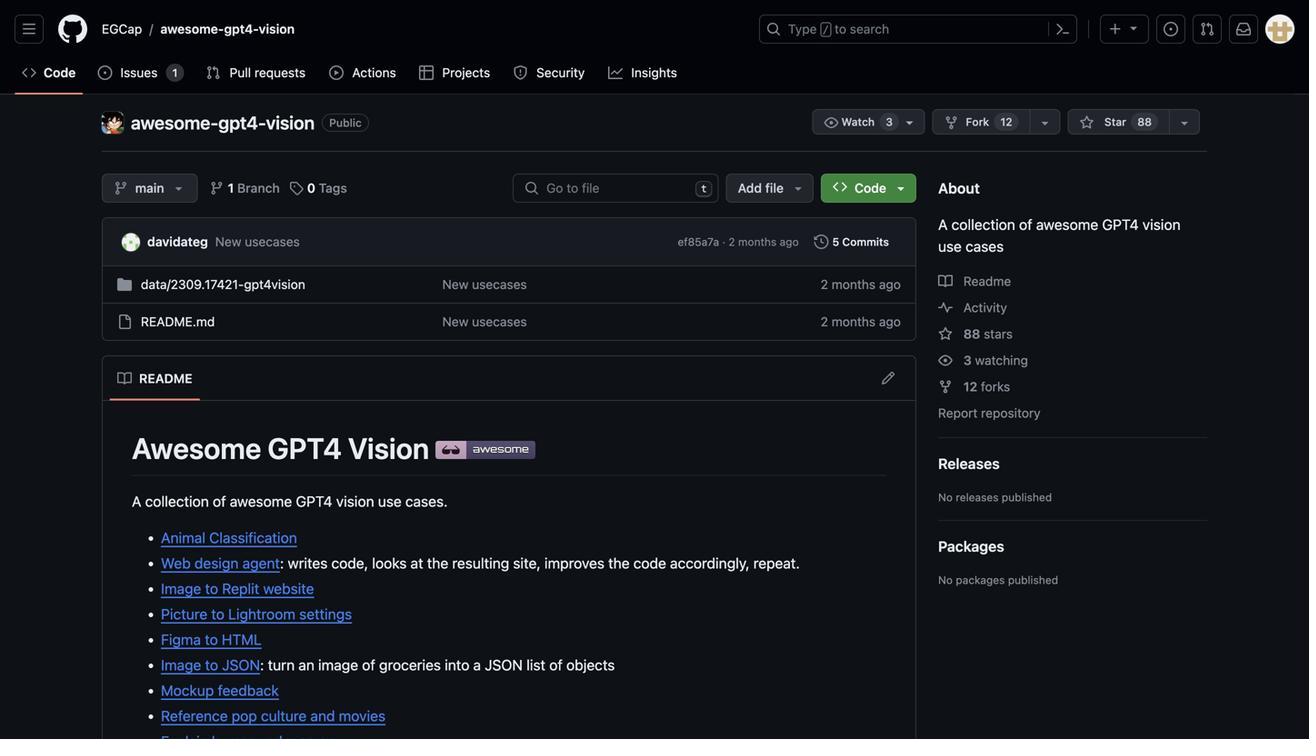 Task type: describe. For each thing, give the bounding box(es) containing it.
issue opened image
[[1164, 22, 1179, 36]]

animal classification link
[[161, 529, 297, 547]]

site,
[[513, 555, 541, 572]]

awesome image
[[436, 441, 536, 459]]

a for about
[[938, 216, 948, 233]]

tag image
[[289, 181, 304, 196]]

pulse image
[[938, 301, 953, 315]]

no packages published
[[938, 574, 1059, 587]]

1 vertical spatial awesome-
[[131, 112, 218, 133]]

fork 12
[[966, 115, 1013, 128]]

stars
[[984, 326, 1013, 341]]

a collection of awesome gpt4 vision use cases
[[938, 216, 1181, 255]]

0 vertical spatial :
[[280, 555, 284, 572]]

at
[[411, 555, 423, 572]]

code button
[[821, 174, 917, 203]]

readme.md
[[141, 314, 215, 329]]

report repository
[[938, 406, 1041, 421]]

animal classification web design agent : writes code, looks at the resulting site, improves the code accordingly, repeat. image to replit website picture to lightroom settings figma to html image to json : turn an image of groceries into a json list of objects mockup feedback reference pop culture and movies
[[161, 529, 800, 725]]

no for packages
[[938, 574, 953, 587]]

directory image
[[117, 277, 132, 292]]

published for packages
[[1008, 574, 1059, 587]]

1 branch
[[228, 181, 280, 196]]

releases
[[938, 455, 1000, 472]]

writes
[[288, 555, 328, 572]]

1 image from the top
[[161, 580, 201, 598]]

about
[[938, 180, 980, 197]]

1 vertical spatial gpt4
[[268, 431, 342, 466]]

1 vertical spatial awesome-gpt4-vision link
[[131, 112, 315, 133]]

image
[[318, 657, 358, 674]]

list containing egcap / awesome-gpt4-vision
[[95, 15, 748, 44]]

no releases published
[[938, 491, 1052, 504]]

packages link
[[938, 536, 1208, 557]]

git pull request image
[[206, 65, 220, 80]]

figma
[[161, 631, 201, 648]]

davidateg image
[[122, 233, 140, 252]]

t
[[701, 183, 707, 195]]

issues
[[120, 65, 158, 80]]

published for releases
[[1002, 491, 1052, 504]]

vision inside "a collection of awesome gpt4 vision use cases"
[[1143, 216, 1181, 233]]

code
[[634, 555, 666, 572]]

1 vertical spatial new usecases link
[[442, 277, 527, 292]]

web
[[161, 555, 191, 572]]

1 vertical spatial new
[[442, 277, 469, 292]]

history image
[[814, 235, 829, 249]]

egcap / awesome-gpt4-vision
[[102, 21, 295, 36]]

readme.md link
[[141, 314, 215, 329]]

Go to file text field
[[547, 175, 688, 202]]

2 json from the left
[[485, 657, 523, 674]]

image to replit website link
[[161, 580, 314, 598]]

egcap link
[[95, 15, 149, 44]]

main
[[135, 181, 164, 196]]

shield image
[[513, 65, 528, 80]]

star image for 88
[[938, 327, 953, 341]]

egcap
[[102, 21, 142, 36]]

new for readme.md
[[442, 314, 469, 329]]

1 horizontal spatial triangle down image
[[1127, 20, 1141, 35]]

usecases for davidateg
[[245, 234, 300, 249]]

use for awesome gpt4 vision
[[378, 493, 402, 510]]

3 watching
[[964, 353, 1028, 368]]

new usecases link for readme.md
[[442, 314, 527, 329]]

gpt4 for about
[[1103, 216, 1139, 233]]

awesome
[[132, 431, 261, 466]]

0 vertical spatial months
[[738, 236, 777, 248]]

list
[[527, 657, 546, 674]]

triangle down image for code popup button
[[894, 181, 908, 196]]

looks
[[372, 555, 407, 572]]

search
[[850, 21, 890, 36]]

readme link
[[110, 364, 200, 393]]

1 vertical spatial 88
[[964, 326, 981, 341]]

animal
[[161, 529, 206, 547]]

awesome-gpt4-vision
[[131, 112, 315, 133]]

packages
[[956, 574, 1005, 587]]

figma to html link
[[161, 631, 262, 648]]

plus image
[[1109, 22, 1123, 36]]

releases
[[956, 491, 999, 504]]

repeat.
[[754, 555, 800, 572]]

/ for type
[[823, 24, 829, 36]]

add file button
[[726, 174, 814, 203]]

0 vertical spatial ago
[[780, 236, 799, 248]]

an
[[299, 657, 315, 674]]

add file
[[738, 181, 784, 196]]

5 commits
[[833, 236, 889, 248]]

a
[[473, 657, 481, 674]]

projects link
[[412, 59, 499, 86]]

2309.17421-
[[171, 277, 244, 292]]

2 the from the left
[[608, 555, 630, 572]]

ago for new usecases link related to readme.md
[[879, 314, 901, 329]]

picture to lightroom settings link
[[161, 606, 352, 623]]

1 vertical spatial new usecases
[[442, 277, 527, 292]]

1 the from the left
[[427, 555, 449, 572]]

eye image
[[938, 353, 953, 368]]

accordingly,
[[670, 555, 750, 572]]

pull
[[230, 65, 251, 80]]

repo forked image
[[938, 380, 953, 394]]

ef85a7a
[[678, 236, 719, 248]]

to left search
[[835, 21, 847, 36]]

cases.
[[406, 493, 448, 510]]

improves
[[545, 555, 605, 572]]

insights link
[[601, 59, 686, 86]]

actions
[[352, 65, 396, 80]]

movies
[[339, 708, 386, 725]]

objects
[[567, 657, 615, 674]]

data/ 2309.17421-gpt4vision
[[141, 277, 305, 292]]

0 vertical spatial awesome-gpt4-vision link
[[153, 15, 302, 44]]

picture
[[161, 606, 208, 623]]

davidateg
[[147, 234, 208, 249]]

projects
[[442, 65, 490, 80]]

graph image
[[608, 65, 623, 80]]

1 vertical spatial usecases
[[472, 277, 527, 292]]

watching
[[975, 353, 1028, 368]]

data/
[[141, 277, 171, 292]]

triangle down image inside main popup button
[[171, 181, 186, 196]]

lightroom
[[228, 606, 296, 623]]

2 image from the top
[[161, 657, 201, 674]]

html
[[222, 631, 262, 648]]

culture
[[261, 708, 307, 725]]

actions link
[[322, 59, 405, 86]]

to up 'image to json' 'link' on the left of the page
[[205, 631, 218, 648]]

owner avatar image
[[102, 112, 124, 134]]

repo forked image
[[944, 115, 959, 130]]



Task type: locate. For each thing, give the bounding box(es) containing it.
and
[[311, 708, 335, 725]]

settings
[[299, 606, 352, 623]]

months for new usecases link to the middle
[[832, 277, 876, 292]]

1 no from the top
[[938, 491, 953, 504]]

repository
[[981, 406, 1041, 421]]

1 vertical spatial 3
[[964, 353, 972, 368]]

0 horizontal spatial triangle down image
[[171, 181, 186, 196]]

0 vertical spatial gpt4
[[1103, 216, 1139, 233]]

months for new usecases link related to readme.md
[[832, 314, 876, 329]]

readme
[[139, 371, 192, 386]]

/ for egcap
[[149, 21, 153, 36]]

awesome inside "a collection of awesome gpt4 vision use cases"
[[1037, 216, 1099, 233]]

security link
[[506, 59, 594, 86]]

table image
[[419, 65, 434, 80]]

triangle down image right file
[[791, 181, 806, 196]]

git branch image left 1 branch
[[210, 181, 224, 196]]

0 horizontal spatial 3
[[886, 115, 893, 128]]

0 horizontal spatial 88
[[964, 326, 981, 341]]

: left the turn
[[260, 657, 264, 674]]

tags
[[319, 181, 347, 196]]

88 users starred this repository element
[[1131, 113, 1159, 131]]

use for about
[[938, 238, 962, 255]]

collection up the cases
[[952, 216, 1016, 233]]

see your forks of this repository image
[[1038, 115, 1053, 130]]

1 vertical spatial use
[[378, 493, 402, 510]]

0 vertical spatial use
[[938, 238, 962, 255]]

the right at
[[427, 555, 449, 572]]

1 json from the left
[[222, 657, 260, 674]]

2 months ago
[[821, 277, 901, 292], [821, 314, 901, 329]]

new usecases for davidateg
[[215, 234, 300, 249]]

insights
[[631, 65, 677, 80]]

1 2 months ago from the top
[[821, 277, 901, 292]]

0 horizontal spatial git branch image
[[114, 181, 128, 196]]

0 vertical spatial new usecases link
[[215, 234, 300, 249]]

edit file image
[[881, 371, 896, 386]]

reference
[[161, 708, 228, 725]]

book image inside readme link
[[938, 274, 953, 289]]

0 vertical spatial book image
[[938, 274, 953, 289]]

5
[[833, 236, 840, 248]]

homepage image
[[58, 15, 87, 44]]

published down packages link
[[1008, 574, 1059, 587]]

2 vertical spatial gpt4
[[296, 493, 332, 510]]

ef85a7a · 2 months ago
[[678, 236, 799, 248]]

0 horizontal spatial code
[[44, 65, 76, 80]]

awesome-gpt4-vision link up the pull
[[153, 15, 302, 44]]

collection up animal
[[145, 493, 209, 510]]

2 vertical spatial new usecases link
[[442, 314, 527, 329]]

1 vertical spatial 12
[[964, 379, 978, 394]]

0 vertical spatial a
[[938, 216, 948, 233]]

0 vertical spatial 88
[[1138, 115, 1152, 128]]

triangle down image
[[1127, 20, 1141, 35], [171, 181, 186, 196]]

ago down commits
[[879, 277, 901, 292]]

1 left branch at the left of page
[[228, 181, 234, 196]]

new usecases for readme.md
[[442, 314, 527, 329]]

0 horizontal spatial :
[[260, 657, 264, 674]]

code right code icon
[[855, 181, 887, 196]]

2 months ago for new usecases link to the middle
[[821, 277, 901, 292]]

1 vertical spatial a
[[132, 493, 141, 510]]

play image
[[329, 65, 344, 80]]

awesome gpt4 vision
[[132, 431, 436, 466]]

no left packages
[[938, 574, 953, 587]]

1 horizontal spatial git branch image
[[210, 181, 224, 196]]

0 vertical spatial 2 months ago
[[821, 277, 901, 292]]

2 no from the top
[[938, 574, 953, 587]]

triangle down image right plus "image"
[[1127, 20, 1141, 35]]

published
[[1002, 491, 1052, 504], [1008, 574, 1059, 587]]

readme link
[[938, 274, 1012, 289]]

2 vertical spatial usecases
[[472, 314, 527, 329]]

a
[[938, 216, 948, 233], [132, 493, 141, 510]]

gpt4- down the pull
[[218, 112, 266, 133]]

git branch image inside main popup button
[[114, 181, 128, 196]]

readme
[[960, 274, 1012, 289]]

1 vertical spatial published
[[1008, 574, 1059, 587]]

2 months ago for new usecases link related to readme.md
[[821, 314, 901, 329]]

1 vertical spatial no
[[938, 574, 953, 587]]

into
[[445, 657, 470, 674]]

0 horizontal spatial a
[[132, 493, 141, 510]]

1 git branch image from the left
[[114, 181, 128, 196]]

a down awesome
[[132, 493, 141, 510]]

1 horizontal spatial book image
[[938, 274, 953, 289]]

0 horizontal spatial the
[[427, 555, 449, 572]]

0 horizontal spatial collection
[[145, 493, 209, 510]]

design
[[195, 555, 239, 572]]

3 for 3
[[886, 115, 893, 128]]

activity
[[964, 300, 1007, 315]]

gpt4
[[1103, 216, 1139, 233], [268, 431, 342, 466], [296, 493, 332, 510]]

image to json link
[[161, 657, 260, 674]]

0 vertical spatial code
[[44, 65, 76, 80]]

2 vertical spatial 2
[[821, 314, 828, 329]]

awesome for about
[[1037, 216, 1099, 233]]

releases link
[[938, 455, 1000, 472]]

star image up eye icon
[[938, 327, 953, 341]]

of inside "a collection of awesome gpt4 vision use cases"
[[1019, 216, 1033, 233]]

a inside "a collection of awesome gpt4 vision use cases"
[[938, 216, 948, 233]]

/ right "type"
[[823, 24, 829, 36]]

1 horizontal spatial use
[[938, 238, 962, 255]]

awesome
[[1037, 216, 1099, 233], [230, 493, 292, 510]]

/ inside type / to search
[[823, 24, 829, 36]]

davidateg link
[[147, 234, 208, 249]]

0 vertical spatial no
[[938, 491, 953, 504]]

image down figma
[[161, 657, 201, 674]]

0 horizontal spatial 1
[[172, 66, 178, 79]]

type
[[788, 21, 817, 36]]

website
[[263, 580, 314, 598]]

star image left star
[[1080, 115, 1095, 130]]

code image
[[22, 65, 36, 80]]

eye image
[[824, 115, 839, 130]]

collection for about
[[952, 216, 1016, 233]]

awesome- down issues on the top left of the page
[[131, 112, 218, 133]]

collection inside "a collection of awesome gpt4 vision use cases"
[[952, 216, 1016, 233]]

awesome for awesome gpt4 vision
[[230, 493, 292, 510]]

gpt4 inside "a collection of awesome gpt4 vision use cases"
[[1103, 216, 1139, 233]]

1 for 1 branch
[[228, 181, 234, 196]]

image up "picture"
[[161, 580, 201, 598]]

0 vertical spatial awesome
[[1037, 216, 1099, 233]]

new usecases link for davidateg
[[215, 234, 300, 249]]

1 horizontal spatial 88
[[1138, 115, 1152, 128]]

0 vertical spatial 2
[[729, 236, 735, 248]]

triangle down image right main
[[171, 181, 186, 196]]

turn
[[268, 657, 295, 674]]

0 horizontal spatial /
[[149, 21, 153, 36]]

3
[[886, 115, 893, 128], [964, 353, 972, 368]]

new
[[215, 234, 241, 249], [442, 277, 469, 292], [442, 314, 469, 329]]

a for awesome gpt4 vision
[[132, 493, 141, 510]]

pull requests link
[[199, 59, 315, 86]]

agent
[[242, 555, 280, 572]]

type / to search
[[788, 21, 890, 36]]

0 vertical spatial triangle down image
[[1127, 20, 1141, 35]]

1 for 1
[[172, 66, 178, 79]]

12 forks
[[964, 379, 1011, 394]]

2 vertical spatial ago
[[879, 314, 901, 329]]

0 horizontal spatial awesome
[[230, 493, 292, 510]]

0 vertical spatial 12
[[1001, 115, 1013, 128]]

1 vertical spatial :
[[260, 657, 264, 674]]

vision inside egcap / awesome-gpt4-vision
[[259, 21, 295, 36]]

web design agent link
[[161, 555, 280, 572]]

to up figma to html "link"
[[211, 606, 225, 623]]

book image inside readme link
[[117, 371, 132, 386]]

branch
[[237, 181, 280, 196]]

pop
[[232, 708, 257, 725]]

1 vertical spatial months
[[832, 277, 876, 292]]

0 horizontal spatial json
[[222, 657, 260, 674]]

2 triangle down image from the left
[[894, 181, 908, 196]]

gpt4- up the pull
[[224, 21, 259, 36]]

1 horizontal spatial triangle down image
[[894, 181, 908, 196]]

security
[[537, 65, 585, 80]]

of
[[1019, 216, 1033, 233], [213, 493, 226, 510], [362, 657, 375, 674], [549, 657, 563, 674]]

1 vertical spatial image
[[161, 657, 201, 674]]

awesome- inside egcap / awesome-gpt4-vision
[[160, 21, 224, 36]]

star 88
[[1102, 115, 1152, 128]]

2 months ago up 'edit file' 'image'
[[821, 314, 901, 329]]

1 horizontal spatial the
[[608, 555, 630, 572]]

ago for new usecases link to the middle
[[879, 277, 901, 292]]

0 horizontal spatial triangle down image
[[791, 181, 806, 196]]

·
[[722, 236, 726, 248]]

0 vertical spatial awesome-
[[160, 21, 224, 36]]

triangle down image
[[791, 181, 806, 196], [894, 181, 908, 196]]

notifications image
[[1237, 22, 1251, 36]]

published right releases
[[1002, 491, 1052, 504]]

2 vertical spatial months
[[832, 314, 876, 329]]

use
[[938, 238, 962, 255], [378, 493, 402, 510]]

search image
[[525, 181, 539, 196]]

command palette image
[[1056, 22, 1070, 36]]

issue opened image
[[98, 65, 112, 80]]

triangle down image left about on the right of page
[[894, 181, 908, 196]]

1 horizontal spatial star image
[[1080, 115, 1095, 130]]

list
[[95, 15, 748, 44]]

0 vertical spatial published
[[1002, 491, 1052, 504]]

1 horizontal spatial json
[[485, 657, 523, 674]]

to down design
[[205, 580, 218, 598]]

0 vertical spatial new usecases
[[215, 234, 300, 249]]

awesome-gpt4-vision link
[[153, 15, 302, 44], [131, 112, 315, 133]]

usecases for readme.md
[[472, 314, 527, 329]]

1 vertical spatial triangle down image
[[171, 181, 186, 196]]

json right a
[[485, 657, 523, 674]]

gpt4-
[[224, 21, 259, 36], [218, 112, 266, 133]]

0 horizontal spatial star image
[[938, 327, 953, 341]]

requests
[[255, 65, 306, 80]]

0 horizontal spatial book image
[[117, 371, 132, 386]]

0 vertical spatial collection
[[952, 216, 1016, 233]]

2 for new usecases link to the middle
[[821, 277, 828, 292]]

0 vertical spatial usecases
[[245, 234, 300, 249]]

/ inside egcap / awesome-gpt4-vision
[[149, 21, 153, 36]]

main button
[[102, 174, 198, 203]]

classification
[[209, 529, 297, 547]]

3 right eye icon
[[964, 353, 972, 368]]

/ right egcap
[[149, 21, 153, 36]]

to
[[835, 21, 847, 36], [205, 580, 218, 598], [211, 606, 225, 623], [205, 631, 218, 648], [205, 657, 218, 674]]

commits
[[843, 236, 889, 248]]

use inside "a collection of awesome gpt4 vision use cases"
[[938, 238, 962, 255]]

0 vertical spatial 3
[[886, 115, 893, 128]]

1 triangle down image from the left
[[791, 181, 806, 196]]

2 git branch image from the left
[[210, 181, 224, 196]]

1 vertical spatial gpt4-
[[218, 112, 266, 133]]

watch
[[839, 115, 878, 128]]

88 left the stars
[[964, 326, 981, 341]]

add
[[738, 181, 762, 196]]

forks
[[981, 379, 1011, 394]]

star image
[[1080, 115, 1095, 130], [938, 327, 953, 341]]

1 vertical spatial 2
[[821, 277, 828, 292]]

2 2 months ago from the top
[[821, 314, 901, 329]]

add this repository to a list image
[[1178, 115, 1192, 130]]

cases
[[966, 238, 1004, 255]]

12 right fork
[[1001, 115, 1013, 128]]

git branch image
[[114, 181, 128, 196], [210, 181, 224, 196]]

activity link
[[938, 300, 1007, 315]]

1 horizontal spatial collection
[[952, 216, 1016, 233]]

3 for 3 watching
[[964, 353, 972, 368]]

git branch image left main
[[114, 181, 128, 196]]

ago up 'edit file' 'image'
[[879, 314, 901, 329]]

: left writes
[[280, 555, 284, 572]]

no left releases
[[938, 491, 953, 504]]

book image left the readme
[[117, 371, 132, 386]]

0 horizontal spatial use
[[378, 493, 402, 510]]

git pull request image
[[1200, 22, 1215, 36]]

no for releases
[[938, 491, 953, 504]]

the left code
[[608, 555, 630, 572]]

0 vertical spatial image
[[161, 580, 201, 598]]

2 vertical spatial new usecases
[[442, 314, 527, 329]]

2 months ago down 5 commits
[[821, 277, 901, 292]]

book image up pulse image
[[938, 274, 953, 289]]

1 vertical spatial collection
[[145, 493, 209, 510]]

awesome- up git pull request icon
[[160, 21, 224, 36]]

1 vertical spatial star image
[[938, 327, 953, 341]]

code right code image
[[44, 65, 76, 80]]

triangle down image inside add file popup button
[[791, 181, 806, 196]]

the
[[427, 555, 449, 572], [608, 555, 630, 572]]

2 for new usecases link related to readme.md
[[821, 314, 828, 329]]

1 vertical spatial 1
[[228, 181, 234, 196]]

1 horizontal spatial a
[[938, 216, 948, 233]]

0 vertical spatial gpt4-
[[224, 21, 259, 36]]

1 vertical spatial ago
[[879, 277, 901, 292]]

0 vertical spatial star image
[[1080, 115, 1095, 130]]

gpt4- inside egcap / awesome-gpt4-vision
[[224, 21, 259, 36]]

code image
[[833, 180, 848, 194]]

code inside popup button
[[855, 181, 887, 196]]

3 right watch
[[886, 115, 893, 128]]

0 horizontal spatial 12
[[964, 379, 978, 394]]

/
[[149, 21, 153, 36], [823, 24, 829, 36]]

1 vertical spatial awesome
[[230, 493, 292, 510]]

use left the cases
[[938, 238, 962, 255]]

json down html
[[222, 657, 260, 674]]

88 stars
[[964, 326, 1013, 341]]

file
[[766, 181, 784, 196]]

88 right star
[[1138, 115, 1152, 128]]

1 horizontal spatial 3
[[964, 353, 972, 368]]

1 vertical spatial code
[[855, 181, 887, 196]]

to down figma to html "link"
[[205, 657, 218, 674]]

ago
[[780, 236, 799, 248], [879, 277, 901, 292], [879, 314, 901, 329]]

gpt4vision
[[244, 277, 305, 292]]

1 right issues on the top left of the page
[[172, 66, 178, 79]]

code,
[[331, 555, 368, 572]]

a down about on the right of page
[[938, 216, 948, 233]]

no
[[938, 491, 953, 504], [938, 574, 953, 587]]

star image for star
[[1080, 115, 1095, 130]]

1 horizontal spatial code
[[855, 181, 887, 196]]

image
[[161, 580, 201, 598], [161, 657, 201, 674]]

2
[[729, 236, 735, 248], [821, 277, 828, 292], [821, 314, 828, 329]]

1 horizontal spatial /
[[823, 24, 829, 36]]

reference pop culture and movies link
[[161, 708, 386, 725]]

new for davidateg
[[215, 234, 241, 249]]

book image
[[938, 274, 953, 289], [117, 371, 132, 386]]

ef85a7a link
[[678, 234, 719, 250]]

triangle down image for add file popup button
[[791, 181, 806, 196]]

1 vertical spatial 2 months ago
[[821, 314, 901, 329]]

feedback
[[218, 682, 279, 699]]

mockup
[[161, 682, 214, 699]]

awesome-gpt4-vision link down git pull request icon
[[131, 112, 315, 133]]

2 vertical spatial new
[[442, 314, 469, 329]]

ago left history image
[[780, 236, 799, 248]]

groceries
[[379, 657, 441, 674]]

0 vertical spatial new
[[215, 234, 241, 249]]

packages
[[938, 538, 1005, 555]]

1 horizontal spatial 1
[[228, 181, 234, 196]]

1 horizontal spatial awesome
[[1037, 216, 1099, 233]]

0
[[307, 181, 315, 196]]

gpt4 for awesome gpt4 vision
[[296, 493, 332, 510]]

1 horizontal spatial 12
[[1001, 115, 1013, 128]]

12 right repo forked icon
[[964, 379, 978, 394]]

0 vertical spatial 1
[[172, 66, 178, 79]]

use left the cases.
[[378, 493, 402, 510]]

1 horizontal spatial :
[[280, 555, 284, 572]]

collection for awesome gpt4 vision
[[145, 493, 209, 510]]

1 vertical spatial book image
[[117, 371, 132, 386]]



Task type: vqa. For each thing, say whether or not it's contained in the screenshot.


